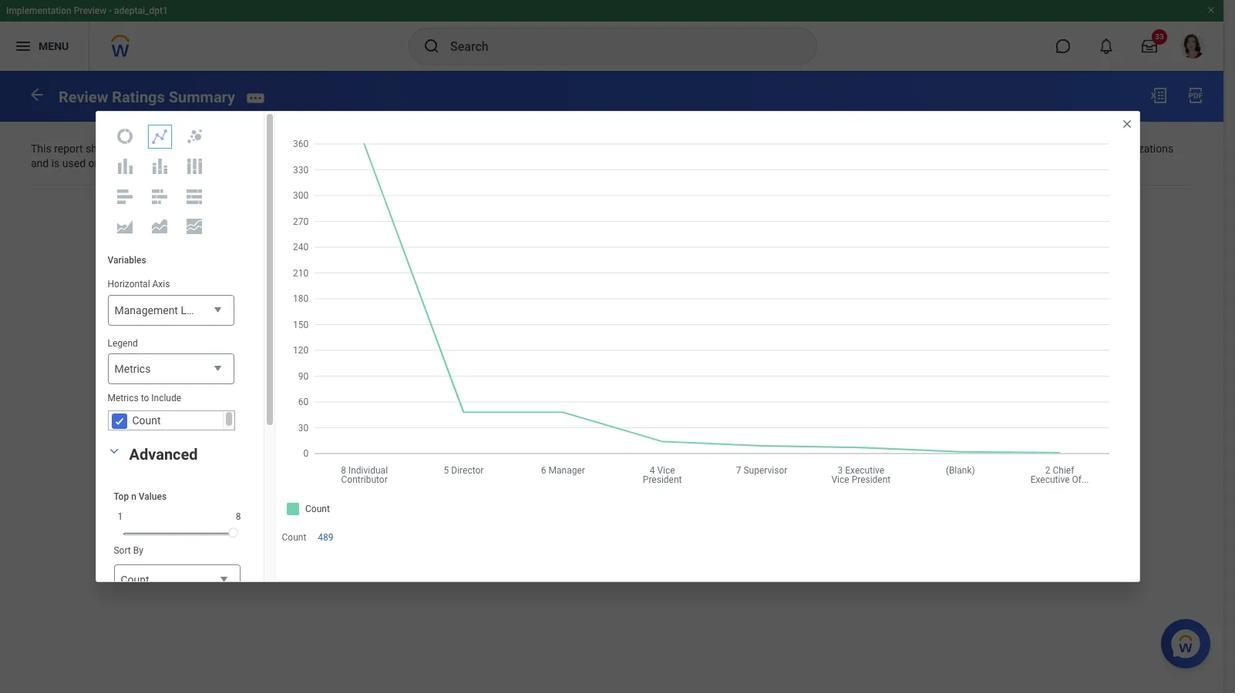 Task type: locate. For each thing, give the bounding box(es) containing it.
management level
[[114, 304, 206, 317]]

values
[[139, 492, 167, 502]]

on right '(prompts'
[[851, 142, 863, 155]]

on
[[851, 142, 863, 155], [88, 158, 100, 170]]

0 vertical spatial count
[[132, 415, 161, 427]]

0 horizontal spatial the
[[103, 158, 118, 170]]

and down this
[[31, 158, 49, 170]]

the up clustered column "image"
[[120, 142, 135, 155]]

include left subordinate
[[1009, 142, 1044, 155]]

horizontal axis group
[[108, 279, 234, 327]]

0 vertical spatial on
[[851, 142, 863, 155]]

adeptai_dpt1
[[114, 5, 168, 16]]

count
[[138, 142, 165, 155]]

view printable version (pdf) image
[[1187, 86, 1205, 105]]

the left last
[[702, 142, 717, 155]]

search image
[[423, 37, 441, 56]]

review right given
[[365, 142, 399, 155]]

metrics
[[114, 363, 151, 375], [108, 393, 139, 404]]

variables
[[108, 255, 146, 266]]

used
[[62, 158, 86, 170]]

given
[[337, 142, 362, 155]]

previous page image
[[28, 85, 46, 104]]

expectations,
[[471, 142, 535, 155]]

summary
[[169, 88, 235, 106]]

bubble image
[[185, 128, 204, 146]]

clustered column image
[[116, 157, 134, 176]]

metrics for metrics to include
[[108, 393, 139, 404]]

and right the organization
[[988, 142, 1006, 155]]

close environment banner image
[[1207, 5, 1216, 15]]

1 vertical spatial and
[[31, 158, 49, 170]]

advanced
[[129, 445, 198, 464]]

overlaid area image
[[116, 217, 134, 236]]

that
[[235, 142, 254, 155]]

advanced group
[[102, 442, 252, 694]]

metrics inside group
[[108, 393, 139, 404]]

level
[[181, 304, 206, 317]]

the
[[120, 142, 135, 155], [702, 142, 717, 155], [103, 158, 118, 170]]

and
[[988, 142, 1006, 155], [31, 158, 49, 170]]

1 vertical spatial on
[[88, 158, 100, 170]]

metrics down legend
[[114, 363, 151, 375]]

(meets
[[435, 142, 469, 155]]

1 horizontal spatial on
[[851, 142, 863, 155]]

assigned
[[282, 142, 325, 155]]

exceeds
[[538, 142, 577, 155]]

-
[[109, 5, 112, 16]]

metrics inside dropdown button
[[114, 363, 151, 375]]

100% column image
[[185, 157, 204, 176]]

review
[[59, 88, 108, 106], [365, 142, 399, 155]]

metrics for metrics
[[114, 363, 151, 375]]

1 vertical spatial include
[[151, 393, 181, 404]]

count inside the metrics to include group
[[132, 415, 161, 427]]

1 horizontal spatial review
[[365, 142, 399, 155]]

management
[[114, 304, 178, 317]]

advanced button
[[129, 445, 198, 464]]

489
[[318, 533, 333, 544]]

supervisory
[[866, 142, 922, 155]]

stacked area image
[[150, 217, 169, 236]]

489 button
[[318, 532, 336, 545]]

sort by
[[114, 546, 143, 556]]

include inside group
[[151, 393, 181, 404]]

review right previous page icon
[[59, 88, 108, 106]]

sort
[[114, 546, 131, 556]]

1 horizontal spatial and
[[988, 142, 1006, 155]]

1 vertical spatial metrics
[[108, 393, 139, 404]]

manager
[[177, 158, 220, 170]]

rating
[[401, 142, 432, 155]]

is
[[51, 158, 60, 170]]

2 vertical spatial count
[[121, 574, 149, 587]]

count down to
[[132, 415, 161, 427]]

top n values group
[[114, 491, 245, 542]]

include
[[1009, 142, 1044, 155], [151, 393, 181, 404]]

0 horizontal spatial review
[[59, 88, 108, 106]]

during
[[669, 142, 699, 155]]

implementation preview -   adeptai_dpt1
[[6, 5, 168, 16]]

review ratings summary link
[[59, 88, 235, 106]]

expectations
[[580, 142, 642, 155]]

100% area image
[[185, 217, 204, 236]]

metrics left to
[[108, 393, 139, 404]]

0 vertical spatial metrics
[[114, 363, 151, 375]]

close chart settings image
[[1121, 118, 1133, 131]]

preview
[[74, 5, 107, 16]]

0 horizontal spatial on
[[88, 158, 100, 170]]

on down shows
[[88, 158, 100, 170]]

count
[[132, 415, 161, 427], [282, 533, 306, 544], [121, 574, 149, 587]]

1 vertical spatial review
[[365, 142, 399, 155]]

profile logan mcneil element
[[1171, 29, 1214, 63]]

clustered bar image
[[116, 187, 134, 206]]

export to excel image
[[1150, 86, 1168, 105]]

the down shows
[[103, 158, 118, 170]]

0 vertical spatial include
[[1009, 142, 1044, 155]]

include right to
[[151, 393, 181, 404]]

check small image
[[110, 412, 128, 431]]

metrics to include
[[108, 393, 181, 404]]

count down by
[[121, 574, 149, 587]]

count left 489
[[282, 533, 306, 544]]

"prompted"
[[121, 158, 174, 170]]

to
[[141, 393, 149, 404]]

0 horizontal spatial include
[[151, 393, 181, 404]]

this
[[31, 142, 51, 155]]

organizations
[[1107, 142, 1174, 155]]

0 vertical spatial and
[[988, 142, 1006, 155]]

subordinate
[[1047, 142, 1104, 155]]

1 horizontal spatial include
[[1009, 142, 1044, 155]]



Task type: vqa. For each thing, say whether or not it's contained in the screenshot.
Top N Values
yes



Task type: describe. For each thing, give the bounding box(es) containing it.
advanced dialog
[[95, 111, 1140, 694]]

review inside this report shows the count of employees that were assigned a given review rating (meets expectations, exceeds expectations etc.) during the last review cycle. (prompts on supervisory organization and include subordinate organizations and is used on the "prompted" manager dashboard).
[[365, 142, 399, 155]]

top n values
[[114, 492, 167, 502]]

implementation
[[6, 5, 71, 16]]

of
[[167, 142, 177, 155]]

axis
[[152, 279, 170, 290]]

(prompts
[[803, 142, 848, 155]]

metrics to include group
[[108, 392, 235, 431]]

metrics button
[[108, 354, 234, 385]]

donut image
[[116, 128, 134, 146]]

legend
[[108, 338, 138, 349]]

0 horizontal spatial and
[[31, 158, 49, 170]]

stacked column image
[[150, 157, 169, 176]]

horizontal axis
[[108, 279, 170, 290]]

legend group
[[108, 337, 234, 385]]

review ratings summary
[[59, 88, 235, 106]]

implementation preview -   adeptai_dpt1 banner
[[0, 0, 1224, 71]]

count button
[[114, 565, 240, 597]]

organization
[[925, 142, 986, 155]]

include inside this report shows the count of employees that were assigned a given review rating (meets expectations, exceeds expectations etc.) during the last review cycle. (prompts on supervisory organization and include subordinate organizations and is used on the "prompted" manager dashboard).
[[1009, 142, 1044, 155]]

count inside popup button
[[121, 574, 149, 587]]

horizontal
[[108, 279, 150, 290]]

by
[[133, 546, 143, 556]]

top
[[114, 492, 129, 502]]

dashboard).
[[222, 158, 281, 170]]

1 vertical spatial count
[[282, 533, 306, 544]]

ratings
[[112, 88, 165, 106]]

1
[[118, 512, 123, 523]]

cycle.
[[773, 142, 801, 155]]

notifications large image
[[1099, 39, 1114, 54]]

last
[[719, 142, 737, 155]]

0 vertical spatial review
[[59, 88, 108, 106]]

8
[[236, 512, 241, 523]]

chevron down image
[[104, 446, 123, 457]]

inbox large image
[[1142, 39, 1157, 54]]

etc.)
[[644, 142, 666, 155]]

variables group
[[96, 243, 246, 442]]

this report shows the count of employees that were assigned a given review rating (meets expectations, exceeds expectations etc.) during the last review cycle. (prompts on supervisory organization and include subordinate organizations and is used on the "prompted" manager dashboard).
[[31, 142, 1176, 170]]

sort by group
[[114, 545, 240, 597]]

employees
[[180, 142, 232, 155]]

2 horizontal spatial the
[[702, 142, 717, 155]]

were
[[256, 142, 279, 155]]

management level button
[[108, 295, 234, 327]]

review
[[740, 142, 771, 155]]

line image
[[150, 128, 169, 146]]

a
[[328, 142, 334, 155]]

shows
[[86, 142, 117, 155]]

1 horizontal spatial the
[[120, 142, 135, 155]]

100% bar image
[[185, 187, 204, 206]]

report
[[54, 142, 83, 155]]

stacked bar image
[[150, 187, 169, 206]]

review ratings summary main content
[[0, 71, 1224, 223]]

n
[[131, 492, 136, 502]]



